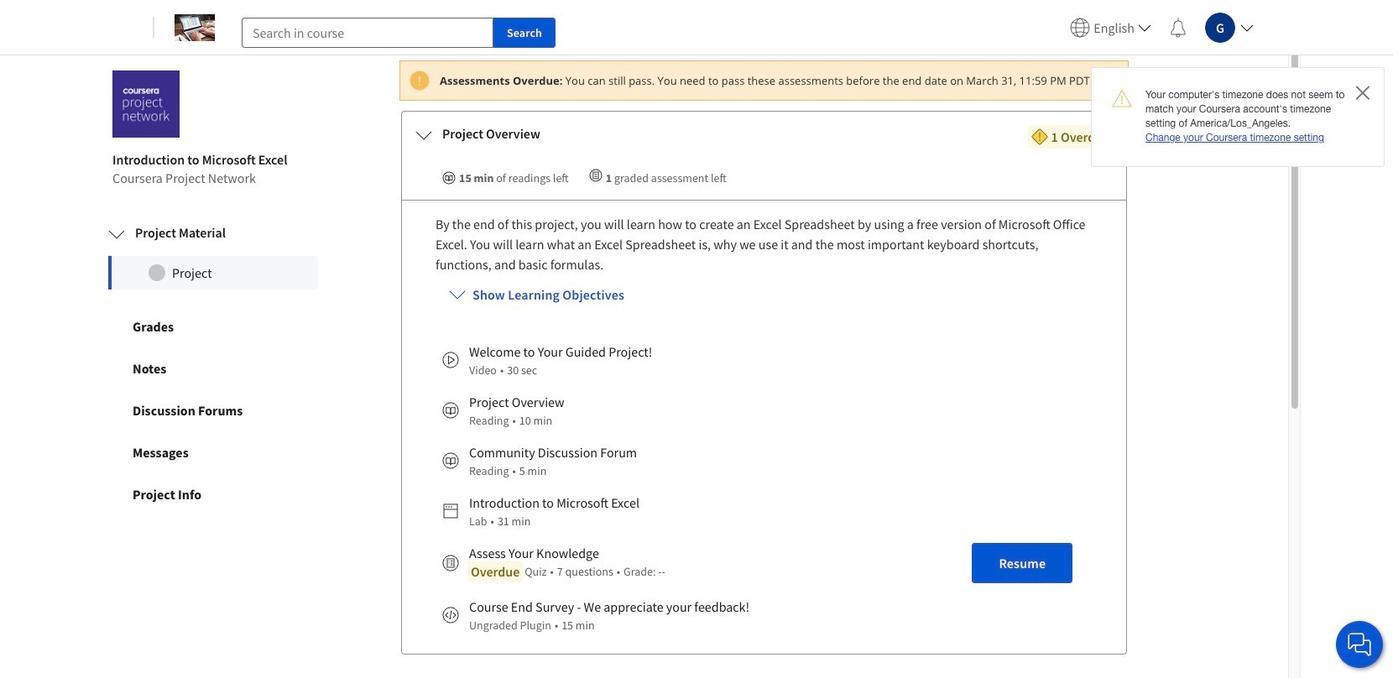 Task type: locate. For each thing, give the bounding box(es) containing it.
Search in course text field
[[242, 17, 493, 47]]

coursera project network image
[[112, 71, 180, 138]]



Task type: describe. For each thing, give the bounding box(es) containing it.
timezone mismatch warning modal dialog
[[1091, 67, 1385, 167]]

help center image
[[1349, 634, 1370, 655]]

name home page | coursera image
[[175, 14, 215, 41]]



Task type: vqa. For each thing, say whether or not it's contained in the screenshot.
follow.
no



